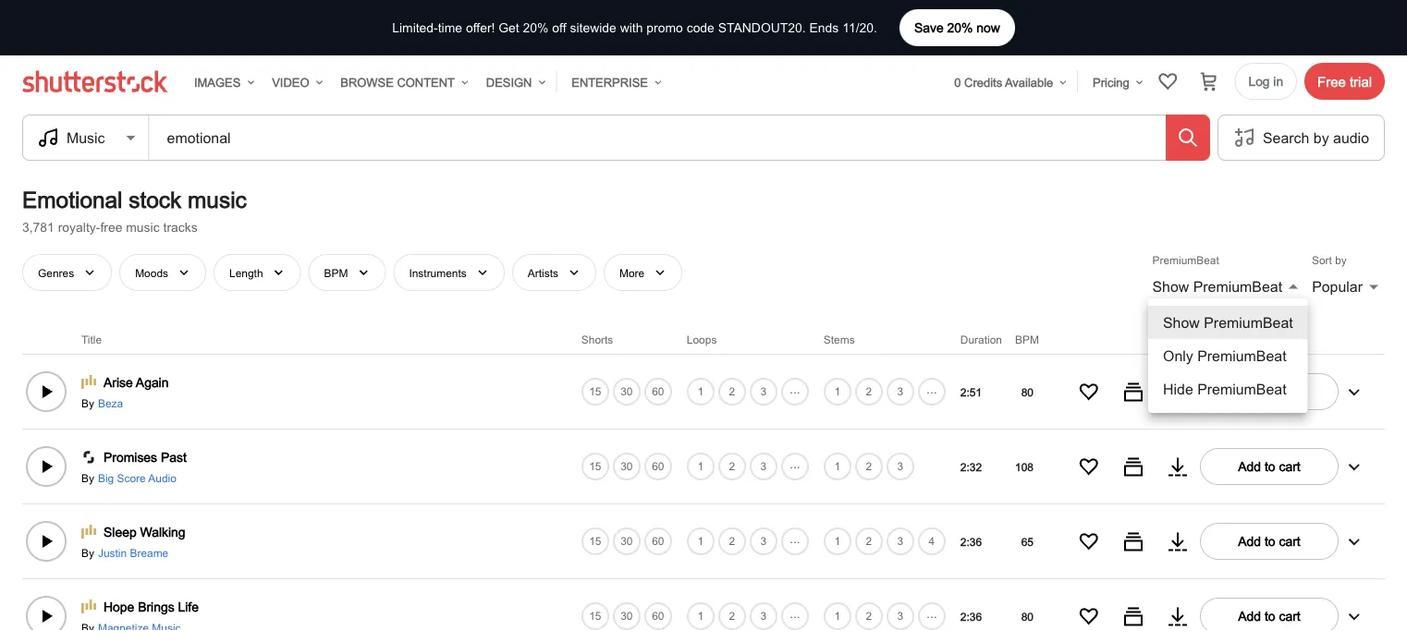 Task type: describe. For each thing, give the bounding box(es) containing it.
images link
[[187, 64, 257, 101]]

get
[[499, 20, 519, 35]]

... for arise again
[[790, 382, 800, 396]]

beza
[[98, 396, 123, 409]]

arise again link
[[104, 373, 169, 392]]

1 20% from the left
[[947, 20, 973, 35]]

length button
[[214, 254, 301, 291]]

60 button
[[642, 376, 674, 407]]

genres button
[[22, 254, 112, 291]]

to for sleep walking
[[1265, 534, 1275, 549]]

80 for hope brings life
[[1021, 610, 1034, 623]]

2 20% from the left
[[523, 20, 549, 35]]

audio
[[148, 471, 176, 484]]

add for arise again
[[1238, 384, 1261, 399]]

stems
[[824, 333, 855, 346]]

save image for promises past
[[1078, 456, 1100, 478]]

add for sleep walking
[[1238, 534, 1261, 549]]

... for sleep walking
[[790, 531, 800, 546]]

add to cart button for arise again
[[1200, 373, 1339, 410]]

arise again
[[104, 375, 169, 390]]

premiumbeat for hide premiumbeat 'option'
[[1197, 380, 1287, 398]]

sleep walking link
[[104, 523, 185, 542]]

video
[[272, 75, 309, 89]]

off
[[552, 20, 566, 35]]

show for show premiumbeat dropdown button
[[1152, 278, 1189, 295]]

code
[[687, 20, 714, 35]]

3 button for hope brings life
[[748, 601, 779, 630]]

sleep walking
[[104, 525, 185, 540]]

free trial button
[[1305, 63, 1385, 100]]

bpm inside button
[[324, 266, 348, 279]]

tracks
[[163, 219, 198, 234]]

add to cart for hope brings life
[[1238, 609, 1300, 624]]

brings
[[138, 600, 174, 615]]

pricing link
[[1085, 64, 1146, 101]]

show for show premiumbeat option
[[1163, 314, 1200, 331]]

only premiumbeat
[[1163, 347, 1286, 364]]

premiumbeat for show premiumbeat option
[[1204, 314, 1293, 331]]

15 for arise again
[[589, 385, 601, 398]]

big
[[98, 471, 114, 484]]

add to cart for arise again
[[1238, 384, 1300, 399]]

15 for hope brings life
[[589, 610, 601, 623]]

to for promises past
[[1265, 459, 1275, 474]]

shutterstock image
[[22, 70, 172, 92]]

free trial
[[1317, 73, 1372, 89]]

promo
[[646, 20, 683, 35]]

design
[[486, 75, 532, 89]]

add to cart for sleep walking
[[1238, 534, 1300, 549]]

artists button
[[512, 254, 596, 291]]

hope
[[104, 600, 134, 615]]

instruments
[[409, 266, 467, 279]]

content
[[397, 75, 455, 89]]

ends
[[809, 20, 839, 35]]

in
[[1273, 74, 1283, 89]]

emotional
[[22, 187, 123, 213]]

royalty-
[[58, 219, 100, 234]]

sleep
[[104, 525, 136, 540]]

enterprise
[[572, 75, 648, 89]]

justin
[[98, 546, 127, 559]]

2:32
[[960, 460, 982, 473]]

standout20.
[[718, 20, 806, 35]]

show premiumbeat for show premiumbeat dropdown button
[[1152, 278, 1282, 295]]

2:51
[[960, 385, 982, 398]]

arise
[[104, 375, 133, 390]]

hope brings life link
[[104, 598, 199, 616]]

60 for promises past
[[652, 460, 664, 473]]

genres
[[38, 266, 74, 279]]

add to cart button for sleep walking
[[1200, 523, 1339, 560]]

premiumbeat for only premiumbeat option
[[1197, 347, 1286, 364]]

60 for hope brings life
[[652, 610, 664, 623]]

save 20% now link
[[899, 9, 1015, 46]]

30 for promises past
[[621, 460, 633, 473]]

limited-
[[392, 20, 438, 35]]

score
[[117, 471, 146, 484]]

browse content link
[[333, 64, 471, 101]]

only premiumbeat option
[[1148, 339, 1308, 373]]

by for arise
[[81, 396, 94, 409]]

trial
[[1350, 73, 1372, 89]]

30 for sleep walking
[[621, 535, 633, 548]]

search image
[[1177, 127, 1199, 149]]

limited-time offer! get 20% off sitewide with promo code standout20. ends 11/20.
[[392, 20, 877, 35]]

cart for arise again
[[1279, 384, 1300, 399]]

life
[[178, 600, 199, 615]]

0 vertical spatial music
[[188, 187, 247, 213]]

free
[[100, 219, 122, 234]]

try image for hope brings life
[[1167, 605, 1189, 628]]

to for hope brings life
[[1265, 609, 1275, 624]]

walking
[[140, 525, 185, 540]]

65
[[1021, 535, 1034, 548]]

cart for sleep walking
[[1279, 534, 1300, 549]]

length
[[229, 266, 263, 279]]

more button
[[604, 254, 682, 291]]

offer!
[[466, 20, 495, 35]]

breame
[[130, 546, 168, 559]]

bpm button
[[308, 254, 386, 291]]

search by audio button
[[1217, 116, 1385, 160]]

show premiumbeat for show premiumbeat option
[[1163, 314, 1293, 331]]

add to cart button for promises past
[[1200, 448, 1339, 485]]

promises past link
[[104, 448, 187, 467]]

hide premiumbeat option
[[1148, 373, 1308, 406]]

free
[[1317, 73, 1346, 89]]

hide premiumbeat
[[1163, 380, 1287, 398]]

artists
[[528, 266, 558, 279]]

show premiumbeat button
[[1152, 275, 1305, 298]]

15 for promises past
[[589, 460, 601, 473]]

1 vertical spatial bpm
[[1015, 333, 1039, 346]]

instruments button
[[393, 254, 505, 291]]

time
[[438, 20, 462, 35]]

search
[[1263, 129, 1309, 146]]

add to cart for promises past
[[1238, 459, 1300, 474]]

promises
[[104, 450, 157, 465]]

moods button
[[119, 254, 206, 291]]

2:36 for ...
[[960, 610, 982, 623]]

available
[[1005, 75, 1053, 89]]

images
[[194, 75, 241, 89]]

3,781
[[22, 219, 54, 234]]

30 for arise again
[[621, 385, 633, 398]]

by
[[1313, 129, 1329, 146]]

save
[[914, 20, 944, 35]]



Task type: locate. For each thing, give the bounding box(es) containing it.
0 vertical spatial show
[[1152, 278, 1189, 295]]

3 button for promises past
[[748, 451, 779, 482]]

0 horizontal spatial music
[[126, 219, 160, 234]]

4 add to cart from the top
[[1238, 609, 1300, 624]]

show up show premiumbeat option
[[1152, 278, 1189, 295]]

0 credits available
[[954, 75, 1053, 89]]

premiumbeat up show premiumbeat option
[[1193, 278, 1282, 295]]

1 60 from the top
[[652, 385, 664, 398]]

... for promises past
[[790, 456, 800, 471]]

past
[[161, 450, 187, 465]]

show premiumbeat up the only premiumbeat
[[1163, 314, 1293, 331]]

only
[[1163, 347, 1193, 364]]

pricing
[[1093, 75, 1129, 89]]

11/20.
[[842, 20, 877, 35]]

2 save image from the top
[[1078, 456, 1100, 478]]

similar image left hide
[[1122, 381, 1144, 403]]

cart for promises past
[[1279, 459, 1300, 474]]

4
[[929, 535, 935, 548]]

... for hope brings life
[[790, 606, 800, 621]]

4 to from the top
[[1265, 609, 1275, 624]]

2 vertical spatial by
[[81, 546, 94, 559]]

1 2:36 from the top
[[960, 535, 982, 548]]

try image down only
[[1167, 381, 1189, 403]]

4 add to cart button from the top
[[1200, 598, 1339, 630]]

add for hope brings life
[[1238, 609, 1261, 624]]

1 add from the top
[[1238, 384, 1261, 399]]

60 inside button
[[652, 385, 664, 398]]

add to cart button
[[1200, 373, 1339, 410], [1200, 448, 1339, 485], [1200, 523, 1339, 560], [1200, 598, 1339, 630]]

0 vertical spatial by
[[81, 396, 94, 409]]

1 vertical spatial 2:36
[[960, 610, 982, 623]]

enterprise link
[[564, 64, 664, 101]]

again
[[136, 375, 169, 390]]

1 save image from the top
[[1078, 381, 1100, 403]]

0 vertical spatial 80
[[1021, 385, 1034, 398]]

try image
[[1167, 530, 1189, 553]]

list box containing show premiumbeat
[[1148, 299, 1308, 413]]

1 cart from the top
[[1279, 384, 1300, 399]]

duration
[[960, 333, 1002, 346]]

premiumbeat
[[1193, 278, 1282, 295], [1204, 314, 1293, 331], [1197, 347, 1286, 364], [1197, 380, 1287, 398]]

similar image for arise again
[[1122, 381, 1144, 403]]

80 for arise again
[[1021, 385, 1034, 398]]

30
[[621, 385, 633, 398], [621, 460, 633, 473], [621, 535, 633, 548], [621, 610, 633, 623]]

log in link
[[1235, 63, 1297, 100]]

music up tracks
[[188, 187, 247, 213]]

1 add to cart from the top
[[1238, 384, 1300, 399]]

1 vertical spatial 3 button
[[748, 601, 779, 630]]

0 vertical spatial similar image
[[1122, 381, 1144, 403]]

by left justin
[[81, 546, 94, 559]]

design link
[[479, 64, 548, 101]]

2 vertical spatial similar image
[[1122, 605, 1144, 628]]

1 vertical spatial music
[[126, 219, 160, 234]]

by left beza
[[81, 396, 94, 409]]

music
[[188, 187, 247, 213], [126, 219, 160, 234]]

1 horizontal spatial music
[[188, 187, 247, 213]]

3 add to cart button from the top
[[1200, 523, 1339, 560]]

with
[[620, 20, 643, 35]]

3 add from the top
[[1238, 534, 1261, 549]]

show inside option
[[1163, 314, 1200, 331]]

more
[[619, 266, 645, 279]]

by for sleep
[[81, 546, 94, 559]]

2 add from the top
[[1238, 459, 1261, 474]]

browse content
[[340, 75, 455, 89]]

save 20% now
[[914, 20, 1000, 35]]

show premiumbeat inside dropdown button
[[1152, 278, 1282, 295]]

3 cart from the top
[[1279, 534, 1300, 549]]

similar image for hope brings life
[[1122, 605, 1144, 628]]

3 15 from the top
[[589, 535, 601, 548]]

2 by from the top
[[81, 471, 94, 484]]

0 vertical spatial 3 button
[[748, 451, 779, 482]]

3 by from the top
[[81, 546, 94, 559]]

3 save image from the top
[[1078, 530, 1100, 553]]

log in
[[1249, 74, 1283, 89]]

1 vertical spatial show premiumbeat
[[1163, 314, 1293, 331]]

0
[[954, 75, 961, 89]]

add to cart
[[1238, 384, 1300, 399], [1238, 459, 1300, 474], [1238, 534, 1300, 549], [1238, 609, 1300, 624]]

premiumbeat up only premiumbeat option
[[1204, 314, 1293, 331]]

1 similar image from the top
[[1122, 381, 1144, 403]]

justin breame link
[[94, 545, 168, 560]]

similar image down similar image
[[1122, 605, 1144, 628]]

similar image
[[1122, 381, 1144, 403], [1122, 456, 1144, 478], [1122, 605, 1144, 628]]

big score audio link
[[94, 470, 176, 485]]

try image up try image
[[1167, 456, 1189, 478]]

1 horizontal spatial 20%
[[947, 20, 973, 35]]

search by audio
[[1263, 129, 1369, 146]]

2:36 for 4
[[960, 535, 982, 548]]

to for arise again
[[1265, 384, 1275, 399]]

by justin breame
[[81, 546, 168, 559]]

loops
[[687, 333, 717, 346]]

3 button
[[748, 451, 779, 482], [748, 601, 779, 630]]

moods
[[135, 266, 168, 279]]

try image down try image
[[1167, 605, 1189, 628]]

1 to from the top
[[1265, 384, 1275, 399]]

3
[[760, 385, 767, 398], [897, 385, 903, 398], [760, 460, 767, 473], [897, 460, 903, 473], [760, 535, 767, 548], [897, 535, 903, 548], [760, 610, 767, 622], [897, 610, 903, 623]]

hide
[[1163, 380, 1193, 398]]

0 horizontal spatial 20%
[[523, 20, 549, 35]]

80 down 65
[[1021, 610, 1034, 623]]

title
[[81, 333, 102, 346]]

2 3 button from the top
[[748, 601, 779, 630]]

3 add to cart from the top
[[1238, 534, 1300, 549]]

1 try image from the top
[[1167, 381, 1189, 403]]

by big score audio
[[81, 471, 176, 484]]

1 add to cart button from the top
[[1200, 373, 1339, 410]]

by beza
[[81, 396, 123, 409]]

by left big
[[81, 471, 94, 484]]

show premiumbeat up show premiumbeat option
[[1152, 278, 1282, 295]]

1 vertical spatial by
[[81, 471, 94, 484]]

1 vertical spatial show
[[1163, 314, 1200, 331]]

show up only
[[1163, 314, 1200, 331]]

0 vertical spatial show premiumbeat
[[1152, 278, 1282, 295]]

30 for hope brings life
[[621, 610, 633, 623]]

premiumbeat down only premiumbeat option
[[1197, 380, 1287, 398]]

1 vertical spatial 80
[[1021, 610, 1034, 623]]

by for promises
[[81, 471, 94, 484]]

2 vertical spatial try image
[[1167, 605, 1189, 628]]

video link
[[265, 64, 326, 101]]

beza link
[[94, 395, 123, 410]]

1 80 from the top
[[1021, 385, 1034, 398]]

try image
[[1167, 381, 1189, 403], [1167, 456, 1189, 478], [1167, 605, 1189, 628]]

1 15 from the top
[[589, 385, 601, 398]]

2 60 from the top
[[652, 460, 664, 473]]

show
[[1152, 278, 1189, 295], [1163, 314, 1200, 331]]

1 horizontal spatial bpm
[[1015, 333, 1039, 346]]

promises past
[[104, 450, 187, 465]]

collections image
[[1157, 70, 1179, 92]]

3 30 from the top
[[621, 535, 633, 548]]

2 add to cart button from the top
[[1200, 448, 1339, 485]]

save image for hope brings life
[[1078, 605, 1100, 628]]

similar image
[[1122, 530, 1144, 553]]

0 vertical spatial try image
[[1167, 381, 1189, 403]]

80 right 2:51
[[1021, 385, 1034, 398]]

3 60 from the top
[[652, 535, 664, 548]]

4 60 from the top
[[652, 610, 664, 623]]

list box
[[1148, 299, 1308, 413]]

4 save image from the top
[[1078, 605, 1100, 628]]

15
[[589, 385, 601, 398], [589, 460, 601, 473], [589, 535, 601, 548], [589, 610, 601, 623]]

add to cart button for hope brings life
[[1200, 598, 1339, 630]]

show inside dropdown button
[[1152, 278, 1189, 295]]

20% left off
[[523, 20, 549, 35]]

2 to from the top
[[1265, 459, 1275, 474]]

3 try image from the top
[[1167, 605, 1189, 628]]

108
[[1015, 460, 1034, 473]]

show premiumbeat option
[[1148, 306, 1308, 339]]

...
[[790, 382, 800, 396], [926, 382, 937, 396], [790, 456, 800, 471], [790, 531, 800, 546], [790, 606, 800, 621], [926, 606, 937, 621]]

sitewide
[[570, 20, 616, 35]]

add for promises past
[[1238, 459, 1261, 474]]

emotional stock music 3,781 royalty-free music tracks
[[22, 187, 247, 234]]

show premiumbeat
[[1152, 278, 1282, 295], [1163, 314, 1293, 331]]

0 vertical spatial bpm
[[324, 266, 348, 279]]

audio
[[1333, 129, 1369, 146]]

2 2:36 from the top
[[960, 610, 982, 623]]

2 80 from the top
[[1021, 610, 1034, 623]]

15 for sleep walking
[[589, 535, 601, 548]]

2 15 from the top
[[589, 460, 601, 473]]

4 add from the top
[[1238, 609, 1261, 624]]

to
[[1265, 384, 1275, 399], [1265, 459, 1275, 474], [1265, 534, 1275, 549], [1265, 609, 1275, 624]]

2 30 from the top
[[621, 460, 633, 473]]

music down stock
[[126, 219, 160, 234]]

1 vertical spatial try image
[[1167, 456, 1189, 478]]

cart image
[[1198, 70, 1220, 92]]

1 3 button from the top
[[748, 451, 779, 482]]

60
[[652, 385, 664, 398], [652, 460, 664, 473], [652, 535, 664, 548], [652, 610, 664, 623]]

try image for promises past
[[1167, 456, 1189, 478]]

2 cart from the top
[[1279, 459, 1300, 474]]

1
[[698, 385, 704, 398], [834, 385, 840, 398], [698, 460, 704, 473], [834, 460, 840, 473], [698, 535, 704, 548], [834, 535, 840, 548], [698, 610, 704, 623], [834, 610, 840, 623]]

now
[[976, 20, 1000, 35]]

save image for sleep walking
[[1078, 530, 1100, 553]]

save image
[[1078, 381, 1100, 403], [1078, 456, 1100, 478], [1078, 530, 1100, 553], [1078, 605, 1100, 628]]

4 cart from the top
[[1279, 609, 1300, 624]]

premiumbeat inside 'option'
[[1197, 380, 1287, 398]]

stock
[[129, 187, 181, 213]]

premiumbeat inside dropdown button
[[1193, 278, 1282, 295]]

similar image up similar image
[[1122, 456, 1144, 478]]

similar image for promises past
[[1122, 456, 1144, 478]]

premiumbeat down show premiumbeat option
[[1197, 347, 1286, 364]]

bpm right length button in the left top of the page
[[324, 266, 348, 279]]

show premiumbeat inside option
[[1163, 314, 1293, 331]]

save image for arise again
[[1078, 381, 1100, 403]]

2 add to cart from the top
[[1238, 459, 1300, 474]]

cart
[[1279, 384, 1300, 399], [1279, 459, 1300, 474], [1279, 534, 1300, 549], [1279, 609, 1300, 624]]

60 for sleep walking
[[652, 535, 664, 548]]

20% left now
[[947, 20, 973, 35]]

log
[[1249, 74, 1270, 89]]

2 try image from the top
[[1167, 456, 1189, 478]]

try image for arise again
[[1167, 381, 1189, 403]]

cart for hope brings life
[[1279, 609, 1300, 624]]

1 by from the top
[[81, 396, 94, 409]]

credits
[[964, 75, 1002, 89]]

0 credits available link
[[947, 64, 1070, 101]]

shorts
[[581, 333, 613, 346]]

3 similar image from the top
[[1122, 605, 1144, 628]]

bpm right duration
[[1015, 333, 1039, 346]]

4 30 from the top
[[621, 610, 633, 623]]

4 15 from the top
[[589, 610, 601, 623]]

3 to from the top
[[1265, 534, 1275, 549]]

2 similar image from the top
[[1122, 456, 1144, 478]]

0 horizontal spatial bpm
[[324, 266, 348, 279]]

premiumbeat for show premiumbeat dropdown button
[[1193, 278, 1282, 295]]

0 vertical spatial 2:36
[[960, 535, 982, 548]]

1 vertical spatial similar image
[[1122, 456, 1144, 478]]

1 30 from the top
[[621, 385, 633, 398]]



Task type: vqa. For each thing, say whether or not it's contained in the screenshot.
En "button" at the right of the page
no



